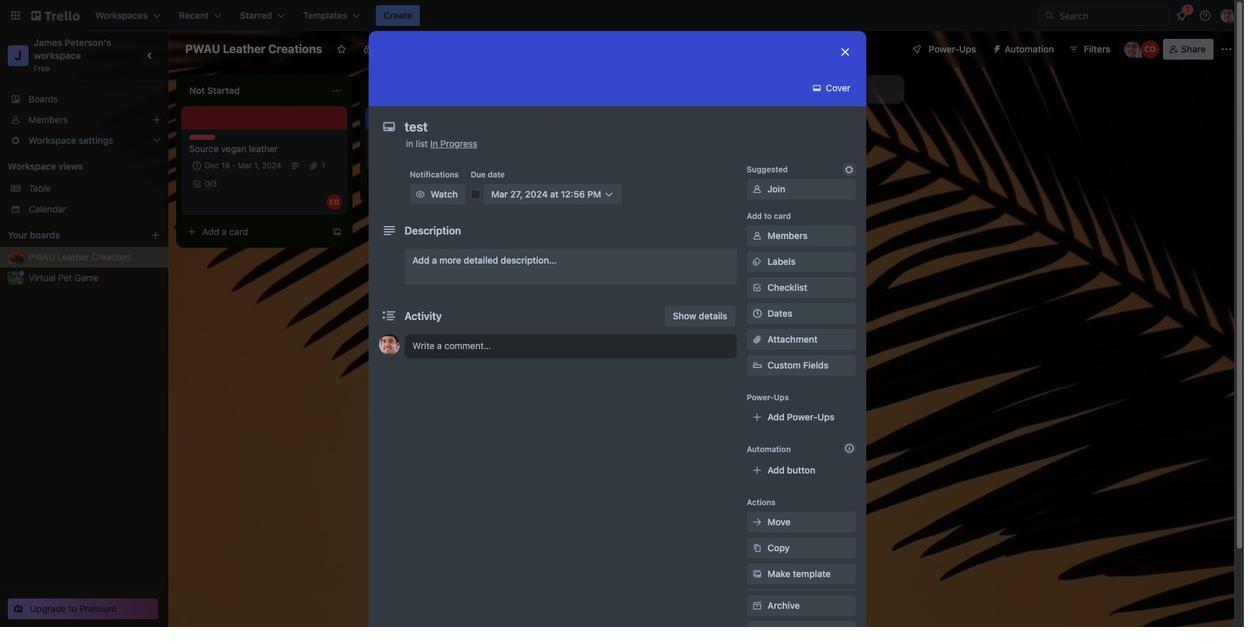 Task type: vqa. For each thing, say whether or not it's contained in the screenshot.
Ruby Anderson (rubyanderson7) image to the left
no



Task type: describe. For each thing, give the bounding box(es) containing it.
sm image for automation
[[987, 39, 1005, 57]]

2 vertical spatial power-
[[787, 412, 818, 423]]

vegan
[[221, 143, 246, 154]]

add power-ups
[[768, 412, 835, 423]]

Mar 27, 2024 checkbox
[[373, 150, 441, 166]]

add to card
[[747, 211, 791, 221]]

show details
[[673, 311, 728, 322]]

mar 27, 2024 at 12:56 pm button
[[484, 184, 622, 205]]

sm image for archive
[[751, 600, 764, 613]]

1 horizontal spatial christina overa (christinaovera) image
[[1141, 40, 1160, 58]]

workspace
[[8, 161, 56, 172]]

1
[[322, 161, 325, 170]]

custom fields button
[[747, 359, 856, 372]]

filters
[[1084, 43, 1111, 54]]

power- inside button
[[929, 43, 960, 54]]

0
[[205, 179, 210, 189]]

james peterson (jamespeterson93) image
[[379, 335, 400, 355]]

sourcing source vegan leather
[[189, 135, 278, 154]]

sm image for watch
[[414, 188, 427, 201]]

description
[[405, 225, 461, 237]]

edit card image
[[515, 112, 525, 123]]

0 vertical spatial members link
[[0, 110, 169, 130]]

create
[[384, 10, 412, 21]]

boards link
[[0, 89, 169, 110]]

0 horizontal spatial pwau
[[29, 252, 55, 263]]

add another list button
[[729, 75, 905, 104]]

add power-ups link
[[747, 407, 856, 428]]

sm image for members
[[751, 229, 764, 242]]

in
[[406, 138, 413, 149]]

0 horizontal spatial ups
[[774, 393, 789, 403]]

views
[[58, 161, 83, 172]]

watch button
[[410, 184, 466, 205]]

show
[[673, 311, 697, 322]]

0 vertical spatial members
[[29, 114, 68, 125]]

add left the more
[[413, 255, 430, 266]]

upgrade
[[30, 604, 66, 615]]

ups inside button
[[960, 43, 977, 54]]

1 vertical spatial members link
[[747, 226, 856, 246]]

in progress link
[[431, 138, 478, 149]]

add a card for create from template… image
[[386, 182, 432, 193]]

cover
[[824, 82, 851, 93]]

custom fields
[[768, 360, 829, 371]]

pm
[[588, 189, 601, 200]]

add board image
[[150, 230, 161, 241]]

power-ups button
[[903, 39, 984, 60]]

another
[[772, 84, 805, 95]]

list inside button
[[807, 84, 820, 95]]

archive link
[[747, 596, 856, 617]]

Write a comment text field
[[405, 335, 737, 358]]

free
[[34, 64, 50, 73]]

create button
[[376, 5, 420, 26]]

source
[[189, 143, 219, 154]]

card for create from template… image
[[413, 182, 432, 193]]

join link
[[747, 179, 856, 200]]

Search field
[[1055, 6, 1169, 25]]

progress
[[441, 138, 478, 149]]

source vegan leather link
[[189, 143, 340, 156]]

add a card for create from template… icon
[[202, 226, 248, 237]]

labels link
[[747, 252, 856, 272]]

add down suggested
[[747, 211, 762, 221]]

copy
[[768, 543, 790, 554]]

dates
[[768, 308, 793, 319]]

table link
[[29, 182, 161, 195]]

template
[[793, 569, 831, 580]]

mar inside dec 18 - mar 1, 2024 checkbox
[[238, 161, 252, 170]]

your boards
[[8, 229, 60, 241]]

your
[[8, 229, 28, 241]]

pwau leather creations inside pwau leather creations text box
[[185, 42, 322, 56]]

12:56
[[561, 189, 585, 200]]

0 horizontal spatial creations
[[91, 252, 132, 263]]

3
[[212, 179, 217, 189]]

j
[[14, 48, 22, 63]]

sm image for copy
[[751, 542, 764, 555]]

0 vertical spatial james peterson (jamespeterson93) image
[[1221, 8, 1237, 23]]

boards
[[29, 93, 58, 104]]

18
[[221, 161, 230, 170]]

card for create from template… icon
[[229, 226, 248, 237]]

0 horizontal spatial 2024
[[262, 161, 281, 170]]

0 / 3
[[205, 179, 217, 189]]

show details link
[[665, 306, 735, 327]]

workspace
[[34, 50, 81, 61]]

table
[[29, 183, 51, 194]]

a inside add a more detailed description… link
[[432, 255, 437, 266]]

make template link
[[747, 564, 856, 585]]

attachment
[[768, 334, 818, 345]]

calendar link
[[29, 203, 161, 216]]

automation button
[[987, 39, 1062, 60]]

1 vertical spatial members
[[768, 230, 808, 241]]

Dec 18 - Mar 1, 2024 checkbox
[[189, 158, 285, 174]]

power-ups inside power-ups button
[[929, 43, 977, 54]]

workspace views
[[8, 161, 83, 172]]

james peterson's workspace link
[[34, 37, 114, 61]]

mar for mar 27, 2024 at 12:56 pm
[[492, 189, 508, 200]]

star or unstar board image
[[337, 44, 347, 54]]

boards
[[30, 229, 60, 241]]

j link
[[8, 45, 29, 66]]

27, for mar 27, 2024 at 12:56 pm
[[511, 189, 523, 200]]

to for premium
[[69, 604, 77, 615]]

sm image for move
[[751, 516, 764, 529]]

1 notification image
[[1175, 8, 1190, 23]]

add a card button for create from template… icon
[[182, 222, 327, 242]]

add a card button for create from template… image
[[366, 178, 511, 198]]

show menu image
[[1221, 43, 1234, 56]]

attachment button
[[747, 329, 856, 350]]

add another list
[[752, 84, 820, 95]]

due
[[471, 170, 486, 180]]

activity
[[405, 311, 442, 322]]

-
[[232, 161, 236, 170]]

add button button
[[747, 460, 856, 481]]

open information menu image
[[1199, 9, 1212, 22]]



Task type: locate. For each thing, give the bounding box(es) containing it.
sm image inside members link
[[751, 229, 764, 242]]

sm image down add to card
[[751, 229, 764, 242]]

sm image left copy
[[751, 542, 764, 555]]

mar inside "mar 27, 2024 at 12:56 pm" button
[[492, 189, 508, 200]]

mar 27, 2024 at 12:56 pm
[[492, 189, 601, 200]]

0 horizontal spatial leather
[[57, 252, 89, 263]]

add down custom at the right bottom of the page
[[768, 412, 785, 423]]

sm image inside automation button
[[987, 39, 1005, 57]]

james peterson (jamespeterson93) image right filters
[[1125, 40, 1143, 58]]

ups
[[960, 43, 977, 54], [774, 393, 789, 403], [818, 412, 835, 423]]

copy link
[[747, 538, 856, 559]]

1 horizontal spatial power-ups
[[929, 43, 977, 54]]

due date
[[471, 170, 505, 180]]

private image
[[363, 44, 373, 54]]

2 vertical spatial ups
[[818, 412, 835, 423]]

sm image inside 'labels' link
[[751, 255, 764, 268]]

1 horizontal spatial add a card
[[386, 182, 432, 193]]

1 vertical spatial power-
[[747, 393, 774, 403]]

0 horizontal spatial james peterson (jamespeterson93) image
[[1125, 40, 1143, 58]]

0 horizontal spatial card
[[229, 226, 248, 237]]

0 vertical spatial 27,
[[405, 153, 416, 163]]

0 horizontal spatial pwau leather creations
[[29, 252, 132, 263]]

sm image for suggested
[[843, 163, 856, 176]]

1 vertical spatial creations
[[91, 252, 132, 263]]

sm image right power-ups button
[[987, 39, 1005, 57]]

james
[[34, 37, 62, 48]]

ups down fields
[[818, 412, 835, 423]]

sm image right another
[[811, 82, 824, 95]]

Board name text field
[[179, 39, 329, 60]]

1 horizontal spatial leather
[[223, 42, 266, 56]]

checklist link
[[747, 277, 856, 298]]

sm image left archive
[[751, 600, 764, 613]]

ups up add power-ups
[[774, 393, 789, 403]]

create from template… image
[[332, 227, 342, 237]]

virtual
[[29, 272, 56, 283]]

sm image left checklist
[[751, 281, 764, 294]]

your boards with 2 items element
[[8, 228, 131, 243]]

1 horizontal spatial to
[[764, 211, 772, 221]]

members link down the boards
[[0, 110, 169, 130]]

1 vertical spatial christina overa (christinaovera) image
[[327, 194, 342, 210]]

27, inside button
[[511, 189, 523, 200]]

1 horizontal spatial add a card button
[[366, 178, 511, 198]]

mar
[[389, 153, 403, 163], [238, 161, 252, 170], [492, 189, 508, 200]]

1 horizontal spatial a
[[406, 182, 411, 193]]

add button
[[768, 465, 816, 476]]

dec 18 - mar 1, 2024
[[205, 161, 281, 170]]

2 horizontal spatial 2024
[[525, 189, 548, 200]]

cover link
[[807, 78, 859, 99]]

mar for mar 27, 2024
[[389, 153, 403, 163]]

mar inside mar 27, 2024 checkbox
[[389, 153, 403, 163]]

1 horizontal spatial list
[[807, 84, 820, 95]]

0 vertical spatial ups
[[960, 43, 977, 54]]

0 vertical spatial to
[[764, 211, 772, 221]]

members down the boards
[[29, 114, 68, 125]]

in
[[431, 138, 438, 149]]

0 horizontal spatial power-
[[747, 393, 774, 403]]

move
[[768, 517, 791, 528]]

1 vertical spatial card
[[774, 211, 791, 221]]

Mark due date as complete checkbox
[[471, 189, 481, 200]]

christina overa (christinaovera) image up create from template… icon
[[327, 194, 342, 210]]

2024
[[418, 153, 437, 163], [262, 161, 281, 170], [525, 189, 548, 200]]

0 horizontal spatial to
[[69, 604, 77, 615]]

sm image left join
[[751, 183, 764, 196]]

suggested
[[747, 165, 788, 174]]

to
[[764, 211, 772, 221], [69, 604, 77, 615]]

list
[[807, 84, 820, 95], [416, 138, 428, 149]]

1 horizontal spatial power-
[[787, 412, 818, 423]]

card
[[413, 182, 432, 193], [774, 211, 791, 221], [229, 226, 248, 237]]

sm image
[[987, 39, 1005, 57], [414, 188, 427, 201], [751, 255, 764, 268], [751, 281, 764, 294], [751, 568, 764, 581], [751, 600, 764, 613]]

2 horizontal spatial power-
[[929, 43, 960, 54]]

automation down the search icon
[[1005, 43, 1055, 54]]

2024 left at
[[525, 189, 548, 200]]

0 vertical spatial pwau leather creations
[[185, 42, 322, 56]]

add a more detailed description…
[[413, 255, 557, 266]]

1 vertical spatial power-ups
[[747, 393, 789, 403]]

leather
[[223, 42, 266, 56], [57, 252, 89, 263]]

calendar
[[29, 204, 66, 215]]

james peterson's workspace free
[[34, 37, 114, 73]]

sm image up join link
[[843, 163, 856, 176]]

0 vertical spatial a
[[406, 182, 411, 193]]

sm image inside checklist link
[[751, 281, 764, 294]]

0 horizontal spatial members link
[[0, 110, 169, 130]]

/
[[210, 179, 212, 189]]

james peterson (jamespeterson93) image
[[1221, 8, 1237, 23], [1125, 40, 1143, 58]]

0 vertical spatial automation
[[1005, 43, 1055, 54]]

test
[[558, 112, 575, 123]]

actions
[[747, 498, 776, 508]]

create from template… image
[[516, 183, 526, 193]]

0 vertical spatial leather
[[223, 42, 266, 56]]

details
[[699, 311, 728, 322]]

archive
[[768, 600, 800, 611]]

0 vertical spatial add a card
[[386, 182, 432, 193]]

1 vertical spatial add a card
[[202, 226, 248, 237]]

1 vertical spatial automation
[[747, 445, 791, 454]]

members link up 'labels' link
[[747, 226, 856, 246]]

members up the labels
[[768, 230, 808, 241]]

pwau
[[185, 42, 220, 56], [29, 252, 55, 263]]

1 vertical spatial a
[[222, 226, 227, 237]]

sm image left the labels
[[751, 255, 764, 268]]

sm image inside move link
[[751, 516, 764, 529]]

2 horizontal spatial card
[[774, 211, 791, 221]]

1 horizontal spatial pwau
[[185, 42, 220, 56]]

automation up add button
[[747, 445, 791, 454]]

to for card
[[764, 211, 772, 221]]

upgrade to premium link
[[8, 599, 158, 620]]

2 vertical spatial a
[[432, 255, 437, 266]]

2024 down in
[[418, 153, 437, 163]]

pwau leather creations
[[185, 42, 322, 56], [29, 252, 132, 263]]

a
[[406, 182, 411, 193], [222, 226, 227, 237], [432, 255, 437, 266]]

sm image for make template
[[751, 568, 764, 581]]

1 horizontal spatial members link
[[747, 226, 856, 246]]

sm image for labels
[[751, 255, 764, 268]]

0 vertical spatial power-ups
[[929, 43, 977, 54]]

mar 27, 2024
[[389, 153, 437, 163]]

0 vertical spatial list
[[807, 84, 820, 95]]

a for 'add a card' button for create from template… image
[[406, 182, 411, 193]]

members
[[29, 114, 68, 125], [768, 230, 808, 241]]

0 vertical spatial christina overa (christinaovera) image
[[1141, 40, 1160, 58]]

detailed
[[464, 255, 499, 266]]

None text field
[[398, 115, 826, 139]]

0 vertical spatial creations
[[268, 42, 322, 56]]

0 horizontal spatial list
[[416, 138, 428, 149]]

dec
[[205, 161, 219, 170]]

dates button
[[747, 303, 856, 324]]

to right upgrade at the bottom
[[69, 604, 77, 615]]

automation
[[1005, 43, 1055, 54], [747, 445, 791, 454]]

sm image for join
[[751, 183, 764, 196]]

upgrade to premium
[[30, 604, 116, 615]]

automation inside button
[[1005, 43, 1055, 54]]

watch
[[431, 189, 458, 200]]

2 vertical spatial card
[[229, 226, 248, 237]]

0 vertical spatial pwau
[[185, 42, 220, 56]]

sm image inside 'copy' link
[[751, 542, 764, 555]]

creations
[[268, 42, 322, 56], [91, 252, 132, 263]]

0 horizontal spatial a
[[222, 226, 227, 237]]

0 vertical spatial power-
[[929, 43, 960, 54]]

move link
[[747, 512, 856, 533]]

1 vertical spatial james peterson (jamespeterson93) image
[[1125, 40, 1143, 58]]

peterson's
[[65, 37, 111, 48]]

sm image inside archive link
[[751, 600, 764, 613]]

2 horizontal spatial a
[[432, 255, 437, 266]]

leather inside pwau leather creations link
[[57, 252, 89, 263]]

27, inside checkbox
[[405, 153, 416, 163]]

sm image left make
[[751, 568, 764, 581]]

add a card button down 3
[[182, 222, 327, 242]]

primary element
[[0, 0, 1245, 31]]

add a card button down mar 27, 2024
[[366, 178, 511, 198]]

custom
[[768, 360, 801, 371]]

0 horizontal spatial power-ups
[[747, 393, 789, 403]]

fields
[[804, 360, 829, 371]]

2024 for mar 27, 2024
[[418, 153, 437, 163]]

creations left star or unstar board "icon"
[[268, 42, 322, 56]]

creations inside text box
[[268, 42, 322, 56]]

more
[[440, 255, 462, 266]]

list left cover
[[807, 84, 820, 95]]

pwau inside text box
[[185, 42, 220, 56]]

1 horizontal spatial mar
[[389, 153, 403, 163]]

filters button
[[1065, 39, 1115, 60]]

christina overa (christinaovera) image
[[1141, 40, 1160, 58], [327, 194, 342, 210]]

0 horizontal spatial add a card
[[202, 226, 248, 237]]

1 horizontal spatial pwau leather creations
[[185, 42, 322, 56]]

1 horizontal spatial automation
[[1005, 43, 1055, 54]]

0 vertical spatial add a card button
[[366, 178, 511, 198]]

1 vertical spatial ups
[[774, 393, 789, 403]]

0 horizontal spatial christina overa (christinaovera) image
[[327, 194, 342, 210]]

add a card down 3
[[202, 226, 248, 237]]

1 horizontal spatial card
[[413, 182, 432, 193]]

sourcing
[[189, 135, 223, 145]]

0 horizontal spatial automation
[[747, 445, 791, 454]]

1 vertical spatial to
[[69, 604, 77, 615]]

2 horizontal spatial mar
[[492, 189, 508, 200]]

27, for mar 27, 2024
[[405, 153, 416, 163]]

christina overa (christinaovera) image left share button
[[1141, 40, 1160, 58]]

0 horizontal spatial 27,
[[405, 153, 416, 163]]

add left another
[[752, 84, 769, 95]]

virtual pet game
[[29, 272, 99, 283]]

sm image down actions
[[751, 516, 764, 529]]

button
[[787, 465, 816, 476]]

description…
[[501, 255, 557, 266]]

search image
[[1045, 10, 1055, 21]]

2024 inside button
[[525, 189, 548, 200]]

notifications
[[410, 170, 459, 180]]

premium
[[79, 604, 116, 615]]

1 horizontal spatial members
[[768, 230, 808, 241]]

list right in
[[416, 138, 428, 149]]

1 vertical spatial pwau leather creations
[[29, 252, 132, 263]]

sm image inside join link
[[751, 183, 764, 196]]

0 vertical spatial card
[[413, 182, 432, 193]]

1 vertical spatial leather
[[57, 252, 89, 263]]

add a card
[[386, 182, 432, 193], [202, 226, 248, 237]]

sm image inside watch button
[[414, 188, 427, 201]]

labels
[[768, 256, 796, 267]]

1 horizontal spatial creations
[[268, 42, 322, 56]]

power-
[[929, 43, 960, 54], [747, 393, 774, 403], [787, 412, 818, 423]]

sm image
[[811, 82, 824, 95], [843, 163, 856, 176], [751, 183, 764, 196], [751, 229, 764, 242], [751, 516, 764, 529], [751, 542, 764, 555]]

add down mar 27, 2024 checkbox at top left
[[386, 182, 404, 193]]

1 horizontal spatial james peterson (jamespeterson93) image
[[1221, 8, 1237, 23]]

color: bold red, title: "sourcing" element
[[189, 135, 223, 145]]

add left button
[[768, 465, 785, 476]]

1 vertical spatial list
[[416, 138, 428, 149]]

1 vertical spatial pwau
[[29, 252, 55, 263]]

1 vertical spatial 27,
[[511, 189, 523, 200]]

1 horizontal spatial 2024
[[418, 153, 437, 163]]

a for create from template… icon 'add a card' button
[[222, 226, 227, 237]]

add a card down notifications on the left top of page
[[386, 182, 432, 193]]

sm image inside make template link
[[751, 568, 764, 581]]

creations up virtual pet game link
[[91, 252, 132, 263]]

0 horizontal spatial members
[[29, 114, 68, 125]]

0 horizontal spatial mar
[[238, 161, 252, 170]]

2 horizontal spatial ups
[[960, 43, 977, 54]]

add a card button
[[366, 178, 511, 198], [182, 222, 327, 242]]

add a more detailed description… link
[[405, 249, 737, 285]]

1 horizontal spatial 27,
[[511, 189, 523, 200]]

game
[[74, 272, 99, 283]]

checklist
[[768, 282, 808, 293]]

2024 right 1,
[[262, 161, 281, 170]]

ups left automation button
[[960, 43, 977, 54]]

2024 for mar 27, 2024 at 12:56 pm
[[525, 189, 548, 200]]

1 vertical spatial add a card button
[[182, 222, 327, 242]]

share button
[[1163, 39, 1214, 60]]

virtual pet game link
[[29, 272, 161, 285]]

share
[[1182, 43, 1206, 54]]

1 horizontal spatial ups
[[818, 412, 835, 423]]

pwau leather creations inside pwau leather creations link
[[29, 252, 132, 263]]

at
[[550, 189, 559, 200]]

sm image left watch
[[414, 188, 427, 201]]

sm image for checklist
[[751, 281, 764, 294]]

0 horizontal spatial add a card button
[[182, 222, 327, 242]]

sm image inside cover 'link'
[[811, 82, 824, 95]]

leather inside pwau leather creations text box
[[223, 42, 266, 56]]

1,
[[254, 161, 260, 170]]

james peterson (jamespeterson93) image right open information menu image
[[1221, 8, 1237, 23]]

add down 0 / 3
[[202, 226, 219, 237]]

add
[[752, 84, 769, 95], [386, 182, 404, 193], [747, 211, 762, 221], [202, 226, 219, 237], [413, 255, 430, 266], [768, 412, 785, 423], [768, 465, 785, 476]]

to down join
[[764, 211, 772, 221]]



